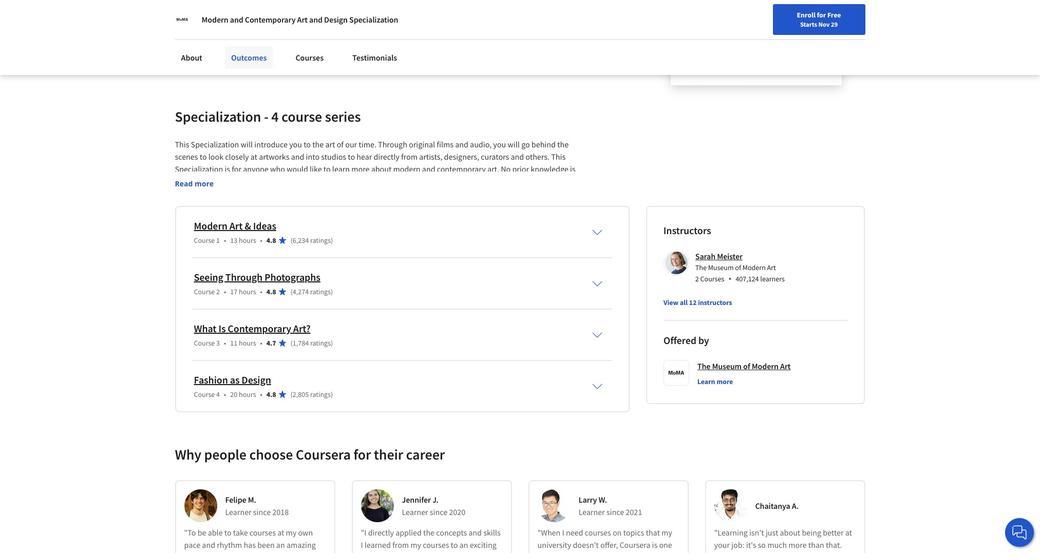 Task type: describe. For each thing, give the bounding box(es) containing it.
it inside "to be able to take courses at my own pace and rhythm has been an amazing experience. i can learn whenever it fi
[[298, 552, 303, 553]]

learner for felipe
[[225, 507, 252, 517]]

learner
[[221, 189, 246, 199]]

isn't
[[750, 528, 765, 538]]

chat with us image
[[1012, 525, 1028, 541]]

the inside "when i need courses on topics that my university doesn't offer, coursera is one of the best places to go."
[[546, 552, 558, 553]]

ratings for what is contemporary art?
[[310, 339, 331, 348]]

rhythm
[[217, 540, 242, 550]]

it inside add this credential to your linkedin profile, resume, or cv share it on social media and in your performance review
[[214, 44, 219, 54]]

0 vertical spatial coursera
[[296, 445, 351, 464]]

doesn't
[[573, 540, 599, 550]]

time.
[[359, 139, 377, 150]]

ratings for modern art & ideas
[[310, 236, 331, 245]]

can
[[229, 552, 241, 553]]

sarah meister the museum of modern art 2 courses • 407,124 learners
[[696, 251, 785, 285]]

and up credential
[[230, 14, 243, 25]]

project
[[377, 552, 402, 553]]

films
[[437, 139, 454, 150]]

art inside the museum of modern art link
[[781, 361, 791, 371]]

course for seeing through photographs
[[194, 287, 215, 296]]

instructors
[[664, 224, 711, 237]]

view
[[664, 298, 679, 307]]

enroll inside enroll for free starts nov 29
[[797, 10, 816, 20]]

"when i need courses on topics that my university doesn't offer, coursera is one of the best places to go."
[[538, 528, 673, 553]]

course 2 • 17 hours •
[[194, 287, 263, 296]]

photographs
[[265, 271, 321, 284]]

j.
[[433, 495, 439, 505]]

i inside "when i need courses on topics that my university doesn't offer, coursera is one of the best places to go."
[[562, 528, 565, 538]]

learn
[[698, 377, 716, 386]]

art inside sarah meister the museum of modern art 2 courses • 407,124 learners
[[768, 263, 776, 272]]

• right 20
[[260, 390, 263, 399]]

and up the designers,
[[455, 139, 469, 150]]

in
[[291, 44, 297, 54]]

larry
[[579, 495, 597, 505]]

course 4 • 20 hours •
[[194, 390, 263, 399]]

topics
[[624, 528, 645, 538]]

required.
[[175, 176, 206, 187]]

hours for design
[[239, 390, 256, 399]]

more right 'read'
[[195, 179, 214, 189]]

through inside this specialization will introduce you to the art of our time. through original films and audio, you will go behind the scenes to look closely at artworks and into studios to hear directly from artists, designers, curators and others. this specialization is for anyone who would like to learn more about modern and contemporary art. no prior knowledge is required. enroll to receive invitations to virtual events, gain exclusive access to moma resources, and share ideas with an international learner community.
[[378, 139, 407, 150]]

and up would
[[291, 152, 304, 162]]

and inside "i directly applied the concepts and skills i learned from my courses to an exciting new project at work."
[[469, 528, 482, 538]]

just
[[766, 528, 779, 538]]

coursera inside "when i need courses on topics that my university doesn't offer, coursera is one of the best places to go."
[[620, 540, 651, 550]]

-
[[264, 107, 269, 126]]

profile,
[[316, 31, 340, 42]]

1
[[216, 236, 220, 245]]

at inside "learning isn't just about being better at your job: it's so much more than that. coursera allows me to learn witho
[[846, 528, 853, 538]]

felipe m. learner since 2018
[[225, 495, 289, 517]]

been
[[258, 540, 275, 550]]

offer,
[[601, 540, 618, 550]]

anyone
[[243, 164, 269, 174]]

new
[[361, 552, 376, 553]]

english
[[843, 12, 868, 22]]

to inside "to be able to take courses at my own pace and rhythm has been an amazing experience. i can learn whenever it fi
[[224, 528, 232, 538]]

nov
[[819, 20, 830, 28]]

need
[[566, 528, 583, 538]]

1 will from the left
[[241, 139, 253, 150]]

courses link
[[290, 46, 330, 69]]

( for fashion as design
[[291, 390, 293, 399]]

meister
[[717, 251, 743, 262]]

to inside add this credential to your linkedin profile, resume, or cv share it on social media and in your performance review
[[258, 31, 266, 42]]

an inside "to be able to take courses at my own pace and rhythm has been an amazing experience. i can learn whenever it fi
[[276, 540, 285, 550]]

certificate
[[275, 4, 337, 22]]

( for seeing through photographs
[[291, 287, 293, 296]]

review
[[362, 44, 385, 54]]

receive
[[239, 176, 263, 187]]

the inside the museum of modern art link
[[698, 361, 711, 371]]

hours for contemporary
[[239, 339, 256, 348]]

modern
[[393, 164, 421, 174]]

it's
[[747, 540, 757, 550]]

0 horizontal spatial this
[[175, 139, 189, 150]]

original
[[409, 139, 435, 150]]

( 2,805 ratings )
[[291, 390, 333, 399]]

• left 4.7
[[260, 339, 263, 348]]

ideas
[[538, 176, 556, 187]]

m.
[[248, 495, 256, 505]]

course for fashion as design
[[194, 390, 215, 399]]

courses inside sarah meister the museum of modern art 2 courses • 407,124 learners
[[701, 274, 725, 284]]

( 4,274 ratings )
[[291, 287, 333, 296]]

since for j.
[[430, 507, 448, 517]]

being
[[802, 528, 822, 538]]

to up into
[[304, 139, 311, 150]]

2 you from the left
[[494, 139, 506, 150]]

&
[[245, 219, 251, 232]]

17
[[230, 287, 238, 296]]

0 vertical spatial career
[[234, 4, 273, 22]]

• right 3
[[224, 339, 226, 348]]

a
[[224, 4, 231, 22]]

courses inside "when i need courses on topics that my university doesn't offer, coursera is one of the best places to go."
[[585, 528, 611, 538]]

) for what is contemporary art?
[[331, 339, 333, 348]]

learners
[[761, 274, 785, 284]]

• left 17
[[224, 287, 226, 296]]

1 vertical spatial career
[[406, 445, 445, 464]]

0 vertical spatial design
[[324, 14, 348, 25]]

the museum of modern art link
[[698, 360, 791, 373]]

1,784
[[293, 339, 309, 348]]

more right the learn
[[717, 377, 733, 386]]

course for what is contemporary art?
[[194, 339, 215, 348]]

the museum of modern art image
[[175, 12, 189, 27]]

ratings for seeing through photographs
[[310, 287, 331, 296]]

2020
[[449, 507, 466, 517]]

contemporary for is
[[228, 322, 291, 335]]

"i
[[361, 528, 367, 538]]

credential
[[222, 31, 257, 42]]

modern inside sarah meister the museum of modern art 2 courses • 407,124 learners
[[743, 263, 766, 272]]

1 vertical spatial this
[[551, 152, 566, 162]]

seeing through photographs
[[194, 271, 321, 284]]

( 1,784 ratings )
[[291, 339, 333, 348]]

resources,
[[466, 176, 501, 187]]

learn inside this specialization will introduce you to the art of our time. through original films and audio, you will go behind the scenes to look closely at artworks and into studios to hear directly from artists, designers, curators and others. this specialization is for anyone who would like to learn more about modern and contemporary art. no prior knowledge is required. enroll to receive invitations to virtual events, gain exclusive access to moma resources, and share ideas with an international learner community.
[[332, 164, 350, 174]]

jennifer j. learner since 2020
[[402, 495, 466, 517]]

so
[[758, 540, 766, 550]]

( for modern art & ideas
[[291, 236, 293, 245]]

our
[[345, 139, 357, 150]]

people
[[204, 445, 247, 464]]

an inside this specialization will introduce you to the art of our time. through original films and audio, you will go behind the scenes to look closely at artworks and into studios to hear directly from artists, designers, curators and others. this specialization is for anyone who would like to learn more about modern and contemporary art. no prior knowledge is required. enroll to receive invitations to virtual events, gain exclusive access to moma resources, and share ideas with an international learner community.
[[575, 176, 583, 187]]

1 vertical spatial 4
[[216, 390, 220, 399]]

• down seeing through photographs link
[[260, 287, 263, 296]]

go
[[522, 139, 530, 150]]

ratings for fashion as design
[[310, 390, 331, 399]]

learner for larry
[[579, 507, 605, 517]]

on inside add this credential to your linkedin profile, resume, or cv share it on social media and in your performance review
[[220, 44, 229, 54]]

of inside this specialization will introduce you to the art of our time. through original films and audio, you will go behind the scenes to look closely at artworks and into studios to hear directly from artists, designers, curators and others. this specialization is for anyone who would like to learn more about modern and contemporary art. no prior knowledge is required. enroll to receive invitations to virtual events, gain exclusive access to moma resources, and share ideas with an international learner community.
[[337, 139, 344, 150]]

to up learner
[[230, 176, 237, 187]]

of inside sarah meister the museum of modern art 2 courses • 407,124 learners
[[736, 263, 742, 272]]

) for seeing through photographs
[[331, 287, 333, 296]]

the inside "i directly applied the concepts and skills i learned from my courses to an exciting new project at work."
[[423, 528, 435, 538]]

outcomes
[[231, 52, 267, 63]]

2 inside sarah meister the museum of modern art 2 courses • 407,124 learners
[[696, 274, 699, 284]]

fashion as design link
[[194, 374, 271, 386]]

outcomes link
[[225, 46, 273, 69]]

museum inside sarah meister the museum of modern art 2 courses • 407,124 learners
[[708, 263, 734, 272]]

i inside "to be able to take courses at my own pace and rhythm has been an amazing experience. i can learn whenever it fi
[[225, 552, 228, 553]]

your inside "learning isn't just about being better at your job: it's so much more than that. coursera allows me to learn witho
[[715, 540, 730, 550]]

that
[[646, 528, 660, 538]]

take
[[233, 528, 248, 538]]

about
[[181, 52, 202, 63]]

one
[[660, 540, 673, 550]]

1 horizontal spatial is
[[570, 164, 576, 174]]

behind
[[532, 139, 556, 150]]

testimonials link
[[346, 46, 404, 69]]

linkedin
[[284, 31, 314, 42]]

to down would
[[303, 176, 310, 187]]

the left art
[[313, 139, 324, 150]]

is inside "when i need courses on topics that my university doesn't offer, coursera is one of the best places to go."
[[652, 540, 658, 550]]

1 vertical spatial through
[[225, 271, 263, 284]]

read more button
[[175, 178, 214, 189]]

at inside "to be able to take courses at my own pace and rhythm has been an amazing experience. i can learn whenever it fi
[[278, 528, 284, 538]]

social
[[231, 44, 251, 54]]

amazing
[[287, 540, 316, 550]]

to right like
[[324, 164, 331, 174]]

to left moma
[[435, 176, 442, 187]]

at inside "i directly applied the concepts and skills i learned from my courses to an exciting new project at work."
[[403, 552, 410, 553]]

2 vertical spatial for
[[354, 445, 371, 464]]



Task type: vqa. For each thing, say whether or not it's contained in the screenshot.
I within '"To be able to take courses at my own pace and rhythm has been an amazing experience. I can learn whenever it fi'
yes



Task type: locate. For each thing, give the bounding box(es) containing it.
1 horizontal spatial courses
[[423, 540, 449, 550]]

through right time. in the top of the page
[[378, 139, 407, 150]]

course left 3
[[194, 339, 215, 348]]

1 vertical spatial coursera
[[620, 540, 651, 550]]

about link
[[175, 46, 209, 69]]

• right 1
[[224, 236, 226, 245]]

1 horizontal spatial for
[[354, 445, 371, 464]]

to inside "when i need courses on topics that my university doesn't offer, coursera is one of the best places to go."
[[599, 552, 606, 553]]

1 vertical spatial the
[[698, 361, 711, 371]]

hours for &
[[239, 236, 256, 245]]

1 ) from the top
[[331, 236, 333, 245]]

of inside "when i need courses on topics that my university doesn't offer, coursera is one of the best places to go."
[[538, 552, 545, 553]]

0 horizontal spatial design
[[242, 374, 271, 386]]

0 horizontal spatial courses
[[250, 528, 276, 538]]

4 hours from the top
[[239, 390, 256, 399]]

closely
[[225, 152, 249, 162]]

0 vertical spatial courses
[[296, 52, 324, 63]]

"i directly applied the concepts and skills i learned from my courses to an exciting new project at work."
[[361, 528, 501, 553]]

offered by
[[664, 334, 710, 347]]

enroll up starts
[[797, 10, 816, 20]]

1 horizontal spatial you
[[494, 139, 506, 150]]

learned
[[365, 540, 391, 550]]

since for w.
[[607, 507, 624, 517]]

this up scenes on the left of page
[[175, 139, 189, 150]]

and up experience.
[[202, 540, 215, 550]]

testimonials
[[353, 52, 397, 63]]

directly inside this specialization will introduce you to the art of our time. through original films and audio, you will go behind the scenes to look closely at artworks and into studios to hear directly from artists, designers, curators and others. this specialization is for anyone who would like to learn more about modern and contemporary art. no prior knowledge is required. enroll to receive invitations to virtual events, gain exclusive access to moma resources, and share ideas with an international learner community.
[[374, 152, 400, 162]]

what is contemporary art?
[[194, 322, 311, 335]]

hours for photographs
[[239, 287, 256, 296]]

1 horizontal spatial an
[[460, 540, 468, 550]]

0 horizontal spatial on
[[220, 44, 229, 54]]

enroll up learner
[[208, 176, 228, 187]]

coursera inside "learning isn't just about being better at your job: it's so much more than that. coursera allows me to learn witho
[[715, 552, 745, 553]]

0 horizontal spatial through
[[225, 271, 263, 284]]

directly
[[374, 152, 400, 162], [368, 528, 394, 538]]

1 horizontal spatial courses
[[701, 274, 725, 284]]

2 vertical spatial coursera
[[715, 552, 745, 553]]

through up 17
[[225, 271, 263, 284]]

the up the learn
[[698, 361, 711, 371]]

my for that
[[662, 528, 673, 538]]

learner inside larry w. learner since 2021
[[579, 507, 605, 517]]

0 vertical spatial contemporary
[[245, 14, 296, 25]]

is
[[225, 164, 230, 174], [570, 164, 576, 174], [652, 540, 658, 550]]

find your new career
[[755, 12, 820, 21]]

my for at
[[286, 528, 297, 538]]

my inside "i directly applied the concepts and skills i learned from my courses to an exciting new project at work."
[[411, 540, 421, 550]]

• left 20
[[224, 390, 226, 399]]

0 vertical spatial 4.8
[[267, 236, 276, 245]]

my left the own
[[286, 528, 297, 538]]

2 course from the top
[[194, 287, 215, 296]]

learn for "to be able to take courses at my own pace and rhythm has been an amazing experience. i can learn whenever it fi
[[243, 552, 261, 553]]

ratings right 6,234
[[310, 236, 331, 245]]

a.
[[792, 501, 799, 511]]

contemporary for and
[[245, 14, 296, 25]]

0 vertical spatial it
[[214, 44, 219, 54]]

1 horizontal spatial 4
[[271, 107, 279, 126]]

learn more
[[698, 377, 733, 386]]

concepts
[[436, 528, 467, 538]]

1 vertical spatial from
[[393, 540, 409, 550]]

1 horizontal spatial learn
[[332, 164, 350, 174]]

university
[[538, 540, 572, 550]]

find
[[755, 12, 769, 21]]

1 vertical spatial 4.8
[[267, 287, 276, 296]]

4 course from the top
[[194, 390, 215, 399]]

and inside add this credential to your linkedin profile, resume, or cv share it on social media and in your performance review
[[276, 44, 289, 54]]

0 vertical spatial directly
[[374, 152, 400, 162]]

learn down has
[[243, 552, 261, 553]]

4.8 for design
[[267, 390, 276, 399]]

that.
[[826, 540, 842, 550]]

this specialization will introduce you to the art of our time. through original films and audio, you will go behind the scenes to look closely at artworks and into studios to hear directly from artists, designers, curators and others. this specialization is for anyone who would like to learn more about modern and contemporary art. no prior knowledge is required. enroll to receive invitations to virtual events, gain exclusive access to moma resources, and share ideas with an international learner community.
[[175, 139, 585, 199]]

1 horizontal spatial about
[[780, 528, 801, 538]]

the museum of modern art
[[698, 361, 791, 371]]

0 horizontal spatial 4
[[216, 390, 220, 399]]

"when
[[538, 528, 561, 538]]

2 horizontal spatial i
[[562, 528, 565, 538]]

my inside "when i need courses on topics that my university doesn't offer, coursera is one of the best places to go."
[[662, 528, 673, 538]]

4.8 for photographs
[[267, 287, 276, 296]]

with
[[558, 176, 573, 187]]

0 vertical spatial museum
[[708, 263, 734, 272]]

1 vertical spatial 2
[[216, 287, 220, 296]]

1 horizontal spatial this
[[551, 152, 566, 162]]

your right find
[[770, 12, 784, 21]]

and up profile,
[[309, 14, 323, 25]]

learner inside felipe m. learner since 2018
[[225, 507, 252, 517]]

2 ) from the top
[[331, 287, 333, 296]]

scenes
[[175, 152, 198, 162]]

) right the 2,805
[[331, 390, 333, 399]]

fashion as design
[[194, 374, 271, 386]]

0 horizontal spatial for
[[232, 164, 242, 174]]

why people choose coursera for their career
[[175, 445, 445, 464]]

specialization - 4 course series
[[175, 107, 361, 126]]

ratings right "4,274"
[[310, 287, 331, 296]]

) for fashion as design
[[331, 390, 333, 399]]

i left need
[[562, 528, 565, 538]]

share
[[518, 176, 536, 187]]

to left look
[[200, 152, 207, 162]]

since for m.
[[253, 507, 271, 517]]

best
[[559, 552, 574, 553]]

and up prior
[[511, 152, 524, 162]]

directly right the hear
[[374, 152, 400, 162]]

courses inside "to be able to take courses at my own pace and rhythm has been an amazing experience. i can learn whenever it fi
[[250, 528, 276, 538]]

0 horizontal spatial career
[[234, 4, 273, 22]]

3 ) from the top
[[331, 339, 333, 348]]

1 vertical spatial design
[[242, 374, 271, 386]]

0 horizontal spatial learner
[[225, 507, 252, 517]]

0 horizontal spatial learn
[[243, 552, 261, 553]]

directly up learned
[[368, 528, 394, 538]]

courses inside "i directly applied the concepts and skills i learned from my courses to an exciting new project at work."
[[423, 540, 449, 550]]

• down "ideas"
[[260, 236, 263, 245]]

it down this
[[214, 44, 219, 54]]

• inside sarah meister the museum of modern art 2 courses • 407,124 learners
[[729, 273, 732, 285]]

i inside "i directly applied the concepts and skills i learned from my courses to an exciting new project at work."
[[361, 540, 363, 550]]

museum inside the museum of modern art link
[[712, 361, 742, 371]]

hours right '11'
[[239, 339, 256, 348]]

6,234
[[293, 236, 309, 245]]

2 horizontal spatial courses
[[585, 528, 611, 538]]

2 ( from the top
[[291, 287, 293, 296]]

since inside jennifer j. learner since 2020
[[430, 507, 448, 517]]

your right in
[[299, 44, 314, 54]]

exciting
[[470, 540, 497, 550]]

courses
[[250, 528, 276, 538], [585, 528, 611, 538], [423, 540, 449, 550]]

0 horizontal spatial courses
[[296, 52, 324, 63]]

for up nov
[[817, 10, 826, 20]]

the
[[696, 263, 707, 272], [698, 361, 711, 371]]

1 ratings from the top
[[310, 236, 331, 245]]

hours
[[239, 236, 256, 245], [239, 287, 256, 296], [239, 339, 256, 348], [239, 390, 256, 399]]

you up the curators
[[494, 139, 506, 150]]

1 vertical spatial directly
[[368, 528, 394, 538]]

be
[[198, 528, 206, 538]]

since inside felipe m. learner since 2018
[[253, 507, 271, 517]]

0 horizontal spatial since
[[253, 507, 271, 517]]

2 horizontal spatial learner
[[579, 507, 605, 517]]

1 vertical spatial on
[[613, 528, 622, 538]]

learner down jennifer in the left of the page
[[402, 507, 428, 517]]

1 horizontal spatial design
[[324, 14, 348, 25]]

1 horizontal spatial it
[[298, 552, 303, 553]]

the down 'sarah'
[[696, 263, 707, 272]]

4.7
[[267, 339, 276, 348]]

about inside "learning isn't just about being better at your job: it's so much more than that. coursera allows me to learn witho
[[780, 528, 801, 538]]

1 horizontal spatial coursera
[[620, 540, 651, 550]]

0 horizontal spatial you
[[289, 139, 302, 150]]

courses inside courses link
[[296, 52, 324, 63]]

will up closely
[[241, 139, 253, 150]]

an inside "i directly applied the concepts and skills i learned from my courses to an exciting new project at work."
[[460, 540, 468, 550]]

look
[[209, 152, 224, 162]]

learn down than at the bottom right of page
[[792, 552, 810, 553]]

sarah meister image
[[665, 252, 688, 274]]

and down the artists,
[[422, 164, 436, 174]]

hours right 20
[[239, 390, 256, 399]]

i up new
[[361, 540, 363, 550]]

None search field
[[146, 6, 393, 27]]

to inside "learning isn't just about being better at your job: it's so much more than that. coursera allows me to learn witho
[[783, 552, 790, 553]]

learn inside "to be able to take courses at my own pace and rhythm has been an amazing experience. i can learn whenever it fi
[[243, 552, 261, 553]]

more inside "learning isn't just about being better at your job: it's so much more than that. coursera allows me to learn witho
[[789, 540, 807, 550]]

an
[[575, 176, 583, 187], [276, 540, 285, 550], [460, 540, 468, 550]]

courses down linkedin at the top left of the page
[[296, 52, 324, 63]]

this up knowledge
[[551, 152, 566, 162]]

3 4.8 from the top
[[267, 390, 276, 399]]

4 right the -
[[271, 107, 279, 126]]

3 since from the left
[[607, 507, 624, 517]]

for inside enroll for free starts nov 29
[[817, 10, 826, 20]]

4 left 20
[[216, 390, 220, 399]]

1 horizontal spatial through
[[378, 139, 407, 150]]

0 horizontal spatial is
[[225, 164, 230, 174]]

it down amazing
[[298, 552, 303, 553]]

my up work."
[[411, 540, 421, 550]]

1 since from the left
[[253, 507, 271, 517]]

much
[[768, 540, 787, 550]]

since down m.
[[253, 507, 271, 517]]

i down rhythm
[[225, 552, 228, 553]]

0 vertical spatial through
[[378, 139, 407, 150]]

courses up been
[[250, 528, 276, 538]]

2 will from the left
[[508, 139, 520, 150]]

•
[[224, 236, 226, 245], [260, 236, 263, 245], [729, 273, 732, 285], [224, 287, 226, 296], [260, 287, 263, 296], [224, 339, 226, 348], [260, 339, 263, 348], [224, 390, 226, 399], [260, 390, 263, 399]]

pace
[[184, 540, 200, 550]]

sarah meister link
[[696, 251, 743, 262]]

career
[[234, 4, 273, 22], [406, 445, 445, 464]]

about up exclusive
[[371, 164, 392, 174]]

enroll inside this specialization will introduce you to the art of our time. through original films and audio, you will go behind the scenes to look closely at artworks and into studios to hear directly from artists, designers, curators and others. this specialization is for anyone who would like to learn more about modern and contemporary art. no prior knowledge is required. enroll to receive invitations to virtual events, gain exclusive access to moma resources, and share ideas with an international learner community.
[[208, 176, 228, 187]]

to down our
[[348, 152, 355, 162]]

1 you from the left
[[289, 139, 302, 150]]

4 ( from the top
[[291, 390, 293, 399]]

0 vertical spatial on
[[220, 44, 229, 54]]

to down offer,
[[599, 552, 606, 553]]

2 4.8 from the top
[[267, 287, 276, 296]]

) right "4,274"
[[331, 287, 333, 296]]

0 horizontal spatial my
[[286, 528, 297, 538]]

1 horizontal spatial i
[[361, 540, 363, 550]]

the down university
[[546, 552, 558, 553]]

from inside this specialization will introduce you to the art of our time. through original films and audio, you will go behind the scenes to look closely at artworks and into studios to hear directly from artists, designers, curators and others. this specialization is for anyone who would like to learn more about modern and contemporary art. no prior knowledge is required. enroll to receive invitations to virtual events, gain exclusive access to moma resources, and share ideas with an international learner community.
[[401, 152, 418, 162]]

whenever
[[262, 552, 296, 553]]

who
[[270, 164, 285, 174]]

will
[[241, 139, 253, 150], [508, 139, 520, 150]]

places
[[576, 552, 597, 553]]

0 vertical spatial i
[[562, 528, 565, 538]]

0 vertical spatial from
[[401, 152, 418, 162]]

learn up the events,
[[332, 164, 350, 174]]

about inside this specialization will introduce you to the art of our time. through original films and audio, you will go behind the scenes to look closely at artworks and into studios to hear directly from artists, designers, curators and others. this specialization is for anyone who would like to learn more about modern and contemporary art. no prior knowledge is required. enroll to receive invitations to virtual events, gain exclusive access to moma resources, and share ideas with an international learner community.
[[371, 164, 392, 174]]

my inside "to be able to take courses at my own pace and rhythm has been an amazing experience. i can learn whenever it fi
[[286, 528, 297, 538]]

1 horizontal spatial career
[[406, 445, 445, 464]]

work."
[[412, 552, 434, 553]]

"to be able to take courses at my own pace and rhythm has been an amazing experience. i can learn whenever it fi
[[184, 528, 316, 553]]

0 horizontal spatial it
[[214, 44, 219, 54]]

for inside this specialization will introduce you to the art of our time. through original films and audio, you will go behind the scenes to look closely at artworks and into studios to hear directly from artists, designers, curators and others. this specialization is for anyone who would like to learn more about modern and contemporary art. no prior knowledge is required. enroll to receive invitations to virtual events, gain exclusive access to moma resources, and share ideas with an international learner community.
[[232, 164, 242, 174]]

for left their
[[354, 445, 371, 464]]

from inside "i directly applied the concepts and skills i learned from my courses to an exciting new project at work."
[[393, 540, 409, 550]]

3 ratings from the top
[[310, 339, 331, 348]]

on inside "when i need courses on topics that my university doesn't offer, coursera is one of the best places to go."
[[613, 528, 622, 538]]

directly inside "i directly applied the concepts and skills i learned from my courses to an exciting new project at work."
[[368, 528, 394, 538]]

1 course from the top
[[194, 236, 215, 245]]

learner inside jennifer j. learner since 2020
[[402, 507, 428, 517]]

an up whenever
[[276, 540, 285, 550]]

on
[[220, 44, 229, 54], [613, 528, 622, 538]]

1 horizontal spatial learner
[[402, 507, 428, 517]]

contemporary up 4.7
[[228, 322, 291, 335]]

contemporary
[[245, 14, 296, 25], [228, 322, 291, 335]]

2,805
[[293, 390, 309, 399]]

your
[[770, 12, 784, 21], [267, 31, 283, 42], [299, 44, 314, 54], [715, 540, 730, 550]]

) right 6,234
[[331, 236, 333, 245]]

why
[[175, 445, 201, 464]]

0 vertical spatial this
[[175, 139, 189, 150]]

1 horizontal spatial enroll
[[797, 10, 816, 20]]

to up media
[[258, 31, 266, 42]]

learn inside "learning isn't just about being better at your job: it's so much more than that. coursera allows me to learn witho
[[792, 552, 810, 553]]

1 4.8 from the top
[[267, 236, 276, 245]]

learner down the felipe
[[225, 507, 252, 517]]

view all 12 instructors
[[664, 298, 732, 307]]

more inside this specialization will introduce you to the art of our time. through original films and audio, you will go behind the scenes to look closely at artworks and into studios to hear directly from artists, designers, curators and others. this specialization is for anyone who would like to learn more about modern and contemporary art. no prior knowledge is required. enroll to receive invitations to virtual events, gain exclusive access to moma resources, and share ideas with an international learner community.
[[352, 164, 370, 174]]

1 hours from the top
[[239, 236, 256, 245]]

0 horizontal spatial 2
[[216, 287, 220, 296]]

0 horizontal spatial an
[[276, 540, 285, 550]]

2 since from the left
[[430, 507, 448, 517]]

407,124
[[736, 274, 759, 284]]

1 vertical spatial museum
[[712, 361, 742, 371]]

since inside larry w. learner since 2021
[[607, 507, 624, 517]]

from up project
[[393, 540, 409, 550]]

coursera career certificate image
[[671, 0, 843, 85]]

and left in
[[276, 44, 289, 54]]

(
[[291, 236, 293, 245], [291, 287, 293, 296], [291, 339, 293, 348], [291, 390, 293, 399]]

3 learner from the left
[[579, 507, 605, 517]]

( for what is contemporary art?
[[291, 339, 293, 348]]

more left than at the bottom right of page
[[789, 540, 807, 550]]

is up with
[[570, 164, 576, 174]]

museum down sarah meister "link"
[[708, 263, 734, 272]]

1 learner from the left
[[225, 507, 252, 517]]

the right behind
[[558, 139, 569, 150]]

1 vertical spatial i
[[361, 540, 363, 550]]

0 vertical spatial 2
[[696, 274, 699, 284]]

0 horizontal spatial i
[[225, 552, 228, 553]]

learner for jennifer
[[402, 507, 428, 517]]

) right 1,784
[[331, 339, 333, 348]]

what
[[194, 322, 217, 335]]

3 hours from the top
[[239, 339, 256, 348]]

to right me
[[783, 552, 790, 553]]

learn for "learning isn't just about being better at your job: it's so much more than that. coursera allows me to learn witho
[[792, 552, 810, 553]]

audio,
[[470, 139, 492, 150]]

4.8 for &
[[267, 236, 276, 245]]

3 course from the top
[[194, 339, 215, 348]]

more down the hear
[[352, 164, 370, 174]]

experience.
[[184, 552, 224, 553]]

2018
[[273, 507, 289, 517]]

ideas
[[253, 219, 276, 232]]

0 vertical spatial for
[[817, 10, 826, 20]]

1 horizontal spatial my
[[411, 540, 421, 550]]

0 vertical spatial enroll
[[797, 10, 816, 20]]

0 horizontal spatial enroll
[[208, 176, 228, 187]]

since down j.
[[430, 507, 448, 517]]

2 horizontal spatial learn
[[792, 552, 810, 553]]

this
[[208, 31, 220, 42]]

designers,
[[444, 152, 479, 162]]

jennifer
[[402, 495, 431, 505]]

on left social
[[220, 44, 229, 54]]

courses up work."
[[423, 540, 449, 550]]

1 vertical spatial contemporary
[[228, 322, 291, 335]]

2 up view all 12 instructors at the bottom right of page
[[696, 274, 699, 284]]

1 vertical spatial it
[[298, 552, 303, 553]]

2 left 17
[[216, 287, 220, 296]]

since
[[253, 507, 271, 517], [430, 507, 448, 517], [607, 507, 624, 517]]

english button
[[825, 0, 887, 33]]

on up offer,
[[613, 528, 622, 538]]

career right their
[[406, 445, 445, 464]]

1 vertical spatial enroll
[[208, 176, 228, 187]]

at up anyone
[[251, 152, 257, 162]]

1 ( from the top
[[291, 236, 293, 245]]

course for modern art & ideas
[[194, 236, 215, 245]]

to inside "i directly applied the concepts and skills i learned from my courses to an exciting new project at work."
[[451, 540, 458, 550]]

modern art & ideas
[[194, 219, 276, 232]]

for down closely
[[232, 164, 242, 174]]

or
[[371, 31, 379, 42]]

and down no
[[503, 176, 516, 187]]

applied
[[396, 528, 422, 538]]

2 horizontal spatial my
[[662, 528, 673, 538]]

2 horizontal spatial for
[[817, 10, 826, 20]]

your up media
[[267, 31, 283, 42]]

1 vertical spatial for
[[232, 164, 242, 174]]

an right with
[[575, 176, 583, 187]]

to
[[258, 31, 266, 42], [304, 139, 311, 150], [200, 152, 207, 162], [348, 152, 355, 162], [324, 164, 331, 174], [230, 176, 237, 187], [303, 176, 310, 187], [435, 176, 442, 187], [224, 528, 232, 538], [451, 540, 458, 550], [599, 552, 606, 553], [783, 552, 790, 553]]

offered
[[664, 334, 697, 347]]

to down concepts
[[451, 540, 458, 550]]

design right as
[[242, 374, 271, 386]]

courses up offer,
[[585, 528, 611, 538]]

their
[[374, 445, 403, 464]]

2 vertical spatial 4.8
[[267, 390, 276, 399]]

0 horizontal spatial coursera
[[296, 445, 351, 464]]

4 ratings from the top
[[310, 390, 331, 399]]

0 horizontal spatial about
[[371, 164, 392, 174]]

about
[[371, 164, 392, 174], [780, 528, 801, 538]]

1 vertical spatial courses
[[701, 274, 725, 284]]

1 horizontal spatial on
[[613, 528, 622, 538]]

find your new career link
[[750, 10, 825, 23]]

0 vertical spatial the
[[696, 263, 707, 272]]

to up rhythm
[[224, 528, 232, 538]]

course left 1
[[194, 236, 215, 245]]

is down closely
[[225, 164, 230, 174]]

3 ( from the top
[[291, 339, 293, 348]]

curators
[[481, 152, 509, 162]]

invitations
[[265, 176, 301, 187]]

2 hours from the top
[[239, 287, 256, 296]]

at inside this specialization will introduce you to the art of our time. through original films and audio, you will go behind the scenes to look closely at artworks and into studios to hear directly from artists, designers, curators and others. this specialization is for anyone who would like to learn more about modern and contemporary art. no prior knowledge is required. enroll to receive invitations to virtual events, gain exclusive access to moma resources, and share ideas with an international learner community.
[[251, 152, 257, 162]]

the inside sarah meister the museum of modern art 2 courses • 407,124 learners
[[696, 263, 707, 272]]

learn
[[332, 164, 350, 174], [243, 552, 261, 553], [792, 552, 810, 553]]

art
[[326, 139, 335, 150]]

career
[[800, 12, 820, 21]]

courses down sarah meister "link"
[[701, 274, 725, 284]]

1 horizontal spatial will
[[508, 139, 520, 150]]

0 vertical spatial about
[[371, 164, 392, 174]]

and inside "to be able to take courses at my own pace and rhythm has been an amazing experience. i can learn whenever it fi
[[202, 540, 215, 550]]

2 ratings from the top
[[310, 287, 331, 296]]

2 vertical spatial i
[[225, 552, 228, 553]]

0 vertical spatial 4
[[271, 107, 279, 126]]

0 horizontal spatial will
[[241, 139, 253, 150]]

introduce
[[255, 139, 288, 150]]

4 ) from the top
[[331, 390, 333, 399]]

1 vertical spatial about
[[780, 528, 801, 538]]

felipe
[[225, 495, 246, 505]]

about up much
[[780, 528, 801, 538]]

my up one
[[662, 528, 673, 538]]

art?
[[293, 322, 311, 335]]

you right introduce
[[289, 139, 302, 150]]

1 horizontal spatial 2
[[696, 274, 699, 284]]

course
[[282, 107, 322, 126]]

of
[[337, 139, 344, 150], [736, 263, 742, 272], [744, 361, 751, 371], [538, 552, 545, 553]]

2 horizontal spatial since
[[607, 507, 624, 517]]

2 horizontal spatial an
[[575, 176, 583, 187]]

2 horizontal spatial is
[[652, 540, 658, 550]]

ratings right 1,784
[[310, 339, 331, 348]]

2 horizontal spatial coursera
[[715, 552, 745, 553]]

w.
[[599, 495, 607, 505]]

2 learner from the left
[[402, 507, 428, 517]]

virtual
[[311, 176, 334, 187]]

1 horizontal spatial since
[[430, 507, 448, 517]]

) for modern art & ideas
[[331, 236, 333, 245]]

hours right 17
[[239, 287, 256, 296]]

add
[[192, 31, 206, 42]]

by
[[699, 334, 710, 347]]



